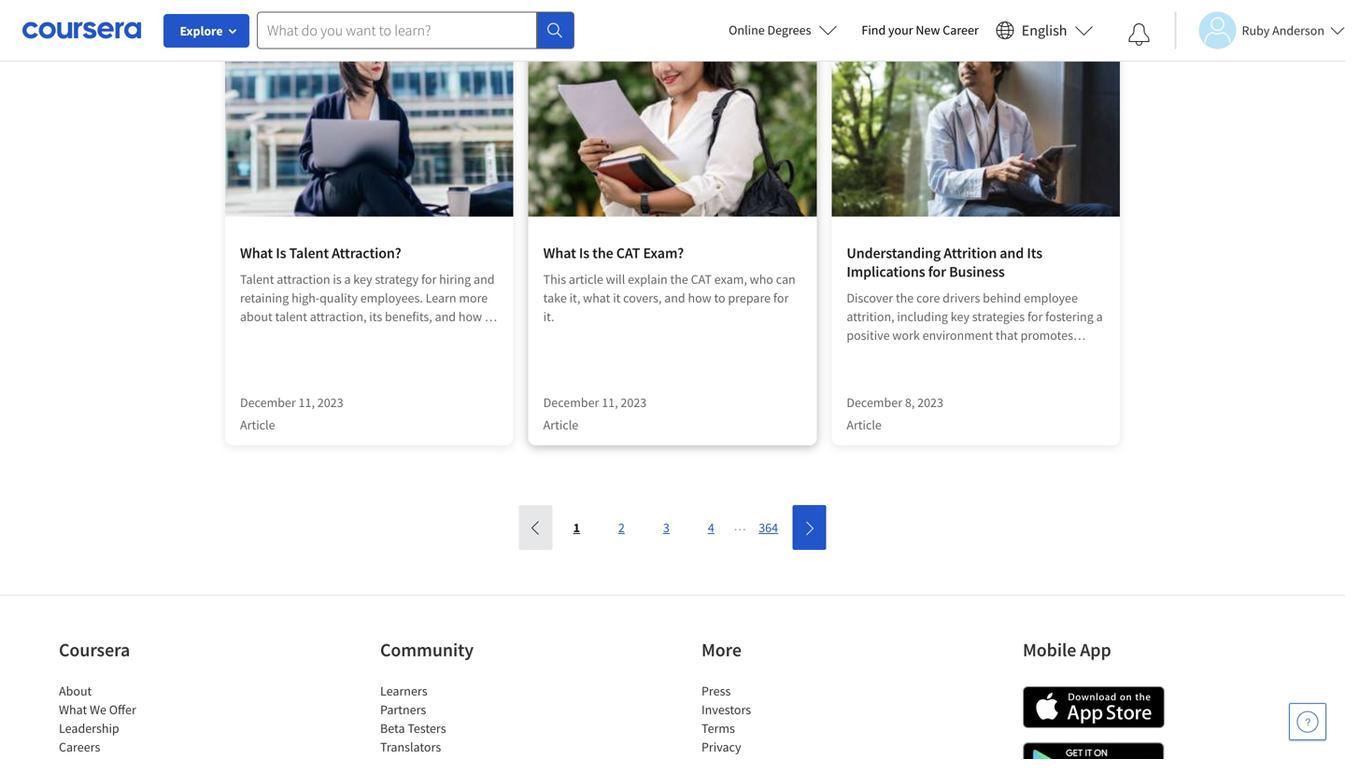 Task type: describe. For each thing, give the bounding box(es) containing it.
career
[[943, 21, 979, 38]]

more
[[702, 639, 742, 662]]

key inside understanding attrition and its implications for business discover the core drivers behind employee attrition, including key strategies for fostering a positive work environment that promotes employee loyalty.
[[951, 308, 970, 325]]

investors link
[[702, 702, 751, 719]]

terms link
[[702, 720, 735, 737]]

community
[[380, 639, 474, 662]]

exam,
[[715, 271, 747, 288]]

2023 for article
[[621, 394, 647, 411]]

more
[[459, 290, 488, 306]]

fostering
[[1046, 308, 1094, 325]]

partners link
[[380, 702, 426, 719]]

1 vertical spatial the
[[670, 271, 688, 288]]

1 vertical spatial employee
[[847, 346, 901, 363]]

1 vertical spatial hiring
[[448, 327, 480, 344]]

investors
[[702, 702, 751, 719]]

a inside what is talent attraction? talent attraction is a key strategy for hiring and retaining high-quality employees. learn more about talent attraction, its benefits, and how to use talent attraction strategies in your hiring practices.
[[344, 271, 351, 288]]

partners
[[380, 702, 426, 719]]

december for attraction
[[240, 394, 296, 411]]

covers,
[[623, 290, 662, 306]]

list for coursera
[[59, 682, 218, 760]]

about link
[[59, 683, 92, 700]]

quality
[[320, 290, 358, 306]]

that
[[996, 327, 1018, 344]]

app
[[1080, 639, 1112, 662]]

is
[[333, 271, 342, 288]]

help center image
[[1297, 711, 1319, 733]]

including
[[897, 308, 948, 325]]

privacy
[[702, 739, 741, 756]]

promotes
[[1021, 327, 1074, 344]]

key inside what is talent attraction? talent attraction is a key strategy for hiring and retaining high-quality employees. learn more about talent attraction, its benefits, and how to use talent attraction strategies in your hiring practices.
[[353, 271, 372, 288]]

this
[[543, 271, 566, 288]]

implications
[[847, 263, 926, 281]]

strategies inside understanding attrition and its implications for business discover the core drivers behind employee attrition, including key strategies for fostering a positive work environment that promotes employee loyalty.
[[972, 308, 1025, 325]]

3
[[663, 520, 670, 536]]

beta testers link
[[380, 720, 446, 737]]

what for what is talent attraction?
[[240, 244, 273, 263]]

8,
[[905, 394, 915, 411]]

what is the cat exam? this article will explain the cat exam, who can take it, what it covers, and how to  prepare for it.
[[543, 244, 796, 325]]

attraction?
[[332, 244, 401, 263]]

high-
[[292, 290, 320, 306]]

to inside what is talent attraction? talent attraction is a key strategy for hiring and retaining high-quality employees. learn more about talent attraction, its benefits, and how to use talent attraction strategies in your hiring practices.
[[485, 308, 496, 325]]

will
[[606, 271, 625, 288]]

1 vertical spatial talent
[[262, 327, 294, 344]]

what is talent attraction? talent attraction is a key strategy for hiring and retaining high-quality employees. learn more about talent attraction, its benefits, and how to use talent attraction strategies in your hiring practices.
[[240, 244, 496, 363]]

use
[[240, 327, 259, 344]]

it,
[[570, 290, 581, 306]]

understanding
[[847, 244, 941, 263]]

practices.
[[240, 346, 293, 363]]

ruby
[[1242, 22, 1270, 39]]

its
[[1027, 244, 1043, 263]]

to inside what is the cat exam? this article will explain the cat exam, who can take it, what it covers, and how to  prepare for it.
[[714, 290, 726, 306]]

about
[[240, 308, 273, 325]]

0 vertical spatial employee
[[1024, 290, 1078, 306]]

learn
[[426, 290, 457, 306]]

english
[[1022, 21, 1067, 40]]

0 horizontal spatial the
[[593, 244, 614, 263]]

retaining
[[240, 290, 289, 306]]

1 link
[[560, 511, 594, 545]]

and up "more"
[[474, 271, 495, 288]]

for up 'promotes'
[[1028, 308, 1043, 325]]

online
[[729, 21, 765, 38]]

[featured image] a business degree student prepares reviews materials for the cat exam while walking on campus. image
[[529, 16, 817, 217]]

1
[[573, 520, 580, 536]]

learners partners beta testers translators
[[380, 683, 446, 756]]

testers
[[408, 720, 446, 737]]

article for this
[[543, 417, 579, 434]]

press
[[702, 683, 731, 700]]

11, for talent
[[299, 394, 315, 411]]

explore button
[[164, 14, 249, 48]]

2 link
[[605, 511, 639, 545]]

translators
[[380, 739, 441, 756]]

business
[[949, 263, 1005, 281]]

how inside what is the cat exam? this article will explain the cat exam, who can take it, what it covers, and how to  prepare for it.
[[688, 290, 712, 306]]

who
[[750, 271, 774, 288]]

privacy link
[[702, 739, 741, 756]]

3 link
[[650, 511, 683, 545]]

page navigation navigation
[[517, 505, 828, 550]]

prepare
[[728, 290, 771, 306]]

in
[[408, 327, 418, 344]]

leadership
[[59, 720, 119, 737]]

list for community
[[380, 682, 539, 760]]

work
[[893, 327, 920, 344]]

4 link
[[695, 511, 728, 545]]

2023 for is
[[317, 394, 343, 411]]

coursera
[[59, 639, 130, 662]]

ruby anderson button
[[1175, 12, 1345, 49]]

online degrees
[[729, 21, 811, 38]]

we
[[90, 702, 106, 719]]

behind
[[983, 290, 1022, 306]]

beta
[[380, 720, 405, 737]]

take
[[543, 290, 567, 306]]

1 horizontal spatial your
[[889, 21, 913, 38]]



Task type: vqa. For each thing, say whether or not it's contained in the screenshot.
"Learners" link
yes



Task type: locate. For each thing, give the bounding box(es) containing it.
key right is
[[353, 271, 372, 288]]

list
[[59, 682, 218, 760], [380, 682, 539, 760], [702, 682, 861, 760]]

2 article from the left
[[543, 417, 579, 434]]

attraction,
[[310, 308, 367, 325]]

1 11, from the left
[[299, 394, 315, 411]]

0 horizontal spatial strategies
[[353, 327, 405, 344]]

[featured image] man at window working on a tablet image
[[832, 16, 1120, 217]]

1 vertical spatial cat
[[691, 271, 712, 288]]

employee
[[1024, 290, 1078, 306], [847, 346, 901, 363]]

december for for
[[847, 394, 903, 411]]

attrition
[[944, 244, 997, 263]]

what up this
[[543, 244, 576, 263]]

what
[[240, 244, 273, 263], [543, 244, 576, 263], [59, 702, 87, 719]]

1 december 11, 2023 article from the left
[[240, 394, 343, 434]]

0 vertical spatial talent
[[289, 244, 329, 263]]

and left the its
[[1000, 244, 1024, 263]]

1 is from the left
[[276, 244, 286, 263]]

…
[[734, 518, 746, 534]]

environment
[[923, 327, 993, 344]]

1 horizontal spatial key
[[951, 308, 970, 325]]

1 vertical spatial attraction
[[297, 327, 350, 344]]

talent up "retaining"
[[240, 271, 274, 288]]

understanding attrition and its implications for business discover the core drivers behind employee attrition, including key strategies for fostering a positive work environment that promotes employee loyalty.
[[847, 244, 1103, 363]]

drivers
[[943, 290, 980, 306]]

1 horizontal spatial december
[[543, 394, 599, 411]]

2023 for business
[[918, 394, 944, 411]]

how left prepare
[[688, 290, 712, 306]]

1 horizontal spatial 11,
[[602, 394, 618, 411]]

your right find
[[889, 21, 913, 38]]

0 vertical spatial talent
[[275, 308, 307, 325]]

to down "more"
[[485, 308, 496, 325]]

0 vertical spatial the
[[593, 244, 614, 263]]

2
[[618, 520, 625, 536]]

2 december from the left
[[543, 394, 599, 411]]

1 horizontal spatial 2023
[[621, 394, 647, 411]]

anderson
[[1273, 22, 1325, 39]]

explain
[[628, 271, 668, 288]]

0 vertical spatial to
[[714, 290, 726, 306]]

1 article from the left
[[240, 417, 275, 434]]

is up the article
[[579, 244, 590, 263]]

leadership link
[[59, 720, 119, 737]]

discover
[[847, 290, 893, 306]]

cat up will
[[616, 244, 640, 263]]

learners link
[[380, 683, 428, 700]]

the inside understanding attrition and its implications for business discover the core drivers behind employee attrition, including key strategies for fostering a positive work environment that promotes employee loyalty.
[[896, 290, 914, 306]]

1 horizontal spatial list
[[380, 682, 539, 760]]

2 11, from the left
[[602, 394, 618, 411]]

about what we offer leadership careers
[[59, 683, 136, 756]]

article for attraction
[[240, 417, 275, 434]]

english button
[[988, 0, 1101, 61]]

find your new career
[[862, 21, 979, 38]]

1 list from the left
[[59, 682, 218, 760]]

0 vertical spatial attraction
[[277, 271, 330, 288]]

attraction
[[277, 271, 330, 288], [297, 327, 350, 344]]

talent up practices.
[[262, 327, 294, 344]]

What do you want to learn? text field
[[257, 12, 537, 49]]

1 vertical spatial key
[[951, 308, 970, 325]]

key
[[353, 271, 372, 288], [951, 308, 970, 325]]

and inside what is the cat exam? this article will explain the cat exam, who can take it, what it covers, and how to  prepare for it.
[[664, 290, 686, 306]]

strategies down its
[[353, 327, 405, 344]]

1 horizontal spatial strategies
[[972, 308, 1025, 325]]

is inside what is the cat exam? this article will explain the cat exam, who can take it, what it covers, and how to  prepare for it.
[[579, 244, 590, 263]]

article inside december 8, 2023 article
[[847, 417, 882, 434]]

1 vertical spatial strategies
[[353, 327, 405, 344]]

what inside about what we offer leadership careers
[[59, 702, 87, 719]]

key down drivers
[[951, 308, 970, 325]]

online degrees button
[[714, 9, 853, 50]]

the
[[593, 244, 614, 263], [670, 271, 688, 288], [896, 290, 914, 306]]

what we offer link
[[59, 702, 136, 719]]

explore
[[180, 22, 223, 39]]

attraction down attraction,
[[297, 327, 350, 344]]

how
[[688, 290, 712, 306], [459, 308, 482, 325]]

and inside understanding attrition and its implications for business discover the core drivers behind employee attrition, including key strategies for fostering a positive work environment that promotes employee loyalty.
[[1000, 244, 1024, 263]]

terms
[[702, 720, 735, 737]]

0 vertical spatial how
[[688, 290, 712, 306]]

hiring down "more"
[[448, 327, 480, 344]]

for down "can"
[[774, 290, 789, 306]]

1 horizontal spatial a
[[1097, 308, 1103, 325]]

attrition,
[[847, 308, 895, 325]]

1 horizontal spatial article
[[543, 417, 579, 434]]

is inside what is talent attraction? talent attraction is a key strategy for hiring and retaining high-quality employees. learn more about talent attraction, its benefits, and how to use talent attraction strategies in your hiring practices.
[[276, 244, 286, 263]]

the down exam?
[[670, 271, 688, 288]]

0 horizontal spatial talent
[[240, 271, 274, 288]]

article for for
[[847, 417, 882, 434]]

0 vertical spatial hiring
[[439, 271, 471, 288]]

show notifications image
[[1128, 23, 1151, 46]]

press investors terms privacy
[[702, 683, 751, 756]]

talent
[[275, 308, 307, 325], [262, 327, 294, 344]]

1 horizontal spatial is
[[579, 244, 590, 263]]

a right fostering
[[1097, 308, 1103, 325]]

cat left exam,
[[691, 271, 712, 288]]

0 horizontal spatial cat
[[616, 244, 640, 263]]

0 horizontal spatial december
[[240, 394, 296, 411]]

0 horizontal spatial to
[[485, 308, 496, 325]]

talent down high-
[[275, 308, 307, 325]]

2 is from the left
[[579, 244, 590, 263]]

to
[[714, 290, 726, 306], [485, 308, 496, 325]]

is for the
[[579, 244, 590, 263]]

a
[[344, 271, 351, 288], [1097, 308, 1103, 325]]

is
[[276, 244, 286, 263], [579, 244, 590, 263]]

download on the app store image
[[1023, 687, 1165, 729]]

december for this
[[543, 394, 599, 411]]

3 2023 from the left
[[918, 394, 944, 411]]

0 horizontal spatial what
[[59, 702, 87, 719]]

december 11, 2023 article for exam?
[[543, 394, 647, 434]]

0 horizontal spatial a
[[344, 271, 351, 288]]

[featured image] woman on a bench working on a laptop image
[[225, 16, 514, 217]]

benefits,
[[385, 308, 432, 325]]

0 vertical spatial key
[[353, 271, 372, 288]]

december left 8,
[[847, 394, 903, 411]]

0 horizontal spatial key
[[353, 271, 372, 288]]

your right in
[[421, 327, 446, 344]]

get it on google play image
[[1023, 743, 1165, 760]]

0 vertical spatial your
[[889, 21, 913, 38]]

employee up fostering
[[1024, 290, 1078, 306]]

it
[[613, 290, 621, 306]]

careers link
[[59, 739, 100, 756]]

list containing learners
[[380, 682, 539, 760]]

list containing press
[[702, 682, 861, 760]]

strategies
[[972, 308, 1025, 325], [353, 327, 405, 344]]

find your new career link
[[853, 19, 988, 42]]

for inside what is talent attraction? talent attraction is a key strategy for hiring and retaining high-quality employees. learn more about talent attraction, its benefits, and how to use talent attraction strategies in your hiring practices.
[[421, 271, 437, 288]]

december down practices.
[[240, 394, 296, 411]]

coursera image
[[22, 15, 141, 45]]

what inside what is talent attraction? talent attraction is a key strategy for hiring and retaining high-quality employees. learn more about talent attraction, its benefits, and how to use talent attraction strategies in your hiring practices.
[[240, 244, 273, 263]]

None search field
[[257, 12, 575, 49]]

0 vertical spatial cat
[[616, 244, 640, 263]]

december down it. in the left top of the page
[[543, 394, 599, 411]]

1 horizontal spatial talent
[[289, 244, 329, 263]]

your inside what is talent attraction? talent attraction is a key strategy for hiring and retaining high-quality employees. learn more about talent attraction, its benefits, and how to use talent attraction strategies in your hiring practices.
[[421, 327, 446, 344]]

0 vertical spatial a
[[344, 271, 351, 288]]

loyalty.
[[903, 346, 943, 363]]

1 horizontal spatial employee
[[1024, 290, 1078, 306]]

what
[[583, 290, 611, 306]]

attraction up high-
[[277, 271, 330, 288]]

press link
[[702, 683, 731, 700]]

1 vertical spatial how
[[459, 308, 482, 325]]

1 2023 from the left
[[317, 394, 343, 411]]

employees.
[[360, 290, 423, 306]]

2 2023 from the left
[[621, 394, 647, 411]]

hiring up learn
[[439, 271, 471, 288]]

0 horizontal spatial how
[[459, 308, 482, 325]]

0 horizontal spatial employee
[[847, 346, 901, 363]]

talent up high-
[[289, 244, 329, 263]]

the left core
[[896, 290, 914, 306]]

ruby anderson
[[1242, 22, 1325, 39]]

0 vertical spatial strategies
[[972, 308, 1025, 325]]

degrees
[[768, 21, 811, 38]]

strategies inside what is talent attraction? talent attraction is a key strategy for hiring and retaining high-quality employees. learn more about talent attraction, its benefits, and how to use talent attraction strategies in your hiring practices.
[[353, 327, 405, 344]]

1 vertical spatial a
[[1097, 308, 1103, 325]]

what up "retaining"
[[240, 244, 273, 263]]

a right is
[[344, 271, 351, 288]]

mobile
[[1023, 639, 1077, 662]]

2023 inside december 8, 2023 article
[[918, 394, 944, 411]]

mobile app
[[1023, 639, 1112, 662]]

it.
[[543, 308, 554, 325]]

list containing about
[[59, 682, 218, 760]]

find
[[862, 21, 886, 38]]

a inside understanding attrition and its implications for business discover the core drivers behind employee attrition, including key strategies for fostering a positive work environment that promotes employee loyalty.
[[1097, 308, 1103, 325]]

can
[[776, 271, 796, 288]]

to down exam,
[[714, 290, 726, 306]]

364
[[759, 520, 778, 536]]

december 11, 2023 article for talent
[[240, 394, 343, 434]]

2 horizontal spatial the
[[896, 290, 914, 306]]

learners
[[380, 683, 428, 700]]

its
[[369, 308, 382, 325]]

employee down positive on the right top
[[847, 346, 901, 363]]

for up learn
[[421, 271, 437, 288]]

1 horizontal spatial the
[[670, 271, 688, 288]]

translators link
[[380, 739, 441, 756]]

the up will
[[593, 244, 614, 263]]

your
[[889, 21, 913, 38], [421, 327, 446, 344]]

2 vertical spatial the
[[896, 290, 914, 306]]

1 horizontal spatial december 11, 2023 article
[[543, 394, 647, 434]]

previous page image
[[528, 521, 543, 536]]

11,
[[299, 394, 315, 411], [602, 394, 618, 411]]

december inside december 8, 2023 article
[[847, 394, 903, 411]]

0 horizontal spatial list
[[59, 682, 218, 760]]

0 horizontal spatial article
[[240, 417, 275, 434]]

is up "retaining"
[[276, 244, 286, 263]]

what for what is the cat exam?
[[543, 244, 576, 263]]

1 december from the left
[[240, 394, 296, 411]]

1 horizontal spatial cat
[[691, 271, 712, 288]]

0 horizontal spatial 11,
[[299, 394, 315, 411]]

1 horizontal spatial what
[[240, 244, 273, 263]]

december
[[240, 394, 296, 411], [543, 394, 599, 411], [847, 394, 903, 411]]

next page image
[[802, 521, 817, 536]]

article
[[569, 271, 603, 288]]

1 horizontal spatial how
[[688, 290, 712, 306]]

new
[[916, 21, 940, 38]]

how inside what is talent attraction? talent attraction is a key strategy for hiring and retaining high-quality employees. learn more about talent attraction, its benefits, and how to use talent attraction strategies in your hiring practices.
[[459, 308, 482, 325]]

0 horizontal spatial is
[[276, 244, 286, 263]]

3 article from the left
[[847, 417, 882, 434]]

for inside what is the cat exam? this article will explain the cat exam, who can take it, what it covers, and how to  prepare for it.
[[774, 290, 789, 306]]

is for talent
[[276, 244, 286, 263]]

11, for exam?
[[602, 394, 618, 411]]

talent
[[289, 244, 329, 263], [240, 271, 274, 288]]

0 horizontal spatial your
[[421, 327, 446, 344]]

how down "more"
[[459, 308, 482, 325]]

strategies down "behind"
[[972, 308, 1025, 325]]

2 horizontal spatial 2023
[[918, 394, 944, 411]]

what inside what is the cat exam? this article will explain the cat exam, who can take it, what it covers, and how to  prepare for it.
[[543, 244, 576, 263]]

364 link
[[752, 511, 785, 545]]

december 8, 2023 article
[[847, 394, 944, 434]]

for
[[928, 263, 946, 281], [421, 271, 437, 288], [774, 290, 789, 306], [1028, 308, 1043, 325]]

1 vertical spatial to
[[485, 308, 496, 325]]

2 december 11, 2023 article from the left
[[543, 394, 647, 434]]

exam?
[[643, 244, 684, 263]]

2 list from the left
[[380, 682, 539, 760]]

about
[[59, 683, 92, 700]]

2 horizontal spatial december
[[847, 394, 903, 411]]

3 list from the left
[[702, 682, 861, 760]]

what down about
[[59, 702, 87, 719]]

and down learn
[[435, 308, 456, 325]]

list for more
[[702, 682, 861, 760]]

0 horizontal spatial december 11, 2023 article
[[240, 394, 343, 434]]

2 horizontal spatial list
[[702, 682, 861, 760]]

strategy
[[375, 271, 419, 288]]

0 horizontal spatial 2023
[[317, 394, 343, 411]]

1 horizontal spatial to
[[714, 290, 726, 306]]

3 december from the left
[[847, 394, 903, 411]]

1 vertical spatial talent
[[240, 271, 274, 288]]

for up core
[[928, 263, 946, 281]]

2 horizontal spatial what
[[543, 244, 576, 263]]

careers
[[59, 739, 100, 756]]

1 vertical spatial your
[[421, 327, 446, 344]]

2 horizontal spatial article
[[847, 417, 882, 434]]

and right the 'covers,'
[[664, 290, 686, 306]]

4
[[708, 520, 715, 536]]



